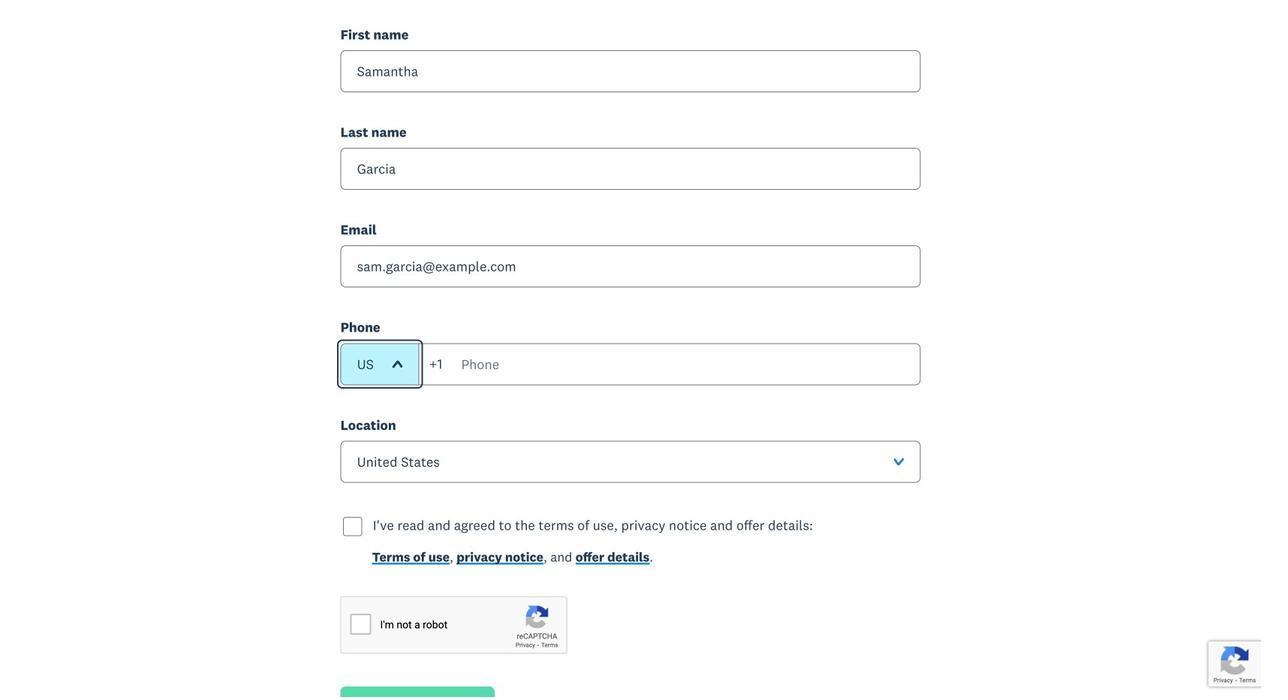 Task type: vqa. For each thing, say whether or not it's contained in the screenshot.
What
no



Task type: locate. For each thing, give the bounding box(es) containing it.
Phone text field
[[419, 343, 921, 385]]

Last name text field
[[341, 148, 921, 190]]



Task type: describe. For each thing, give the bounding box(es) containing it.
Email email field
[[341, 246, 921, 288]]

First name text field
[[341, 50, 921, 92]]



